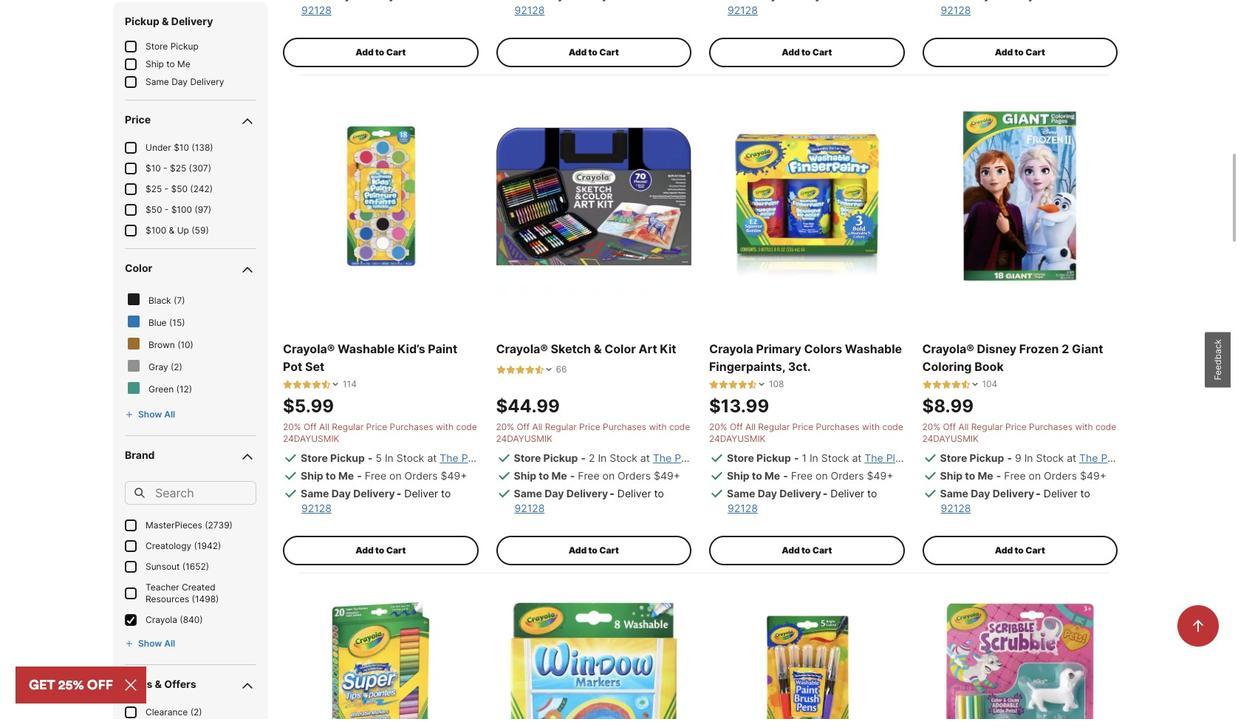 Task type: describe. For each thing, give the bounding box(es) containing it.
104 dialog
[[923, 379, 998, 390]]

ship to me
[[146, 58, 191, 69]]

2 for store pickup - 2 in stock at the plaza at imperial valley
[[589, 452, 595, 464]]

washable inside the crayola primary colors washable fingerpaints, 3ct.
[[846, 342, 903, 356]]

ship to me - free on orders $49+ for $13.99
[[727, 470, 894, 482]]

$5.99 20% off all regular price purchases with code 24dayusmik
[[283, 396, 477, 444]]

store for $5.99
[[301, 452, 328, 464]]

$13.99
[[710, 396, 770, 417]]

1 horizontal spatial $25
[[170, 162, 186, 174]]

(840)
[[180, 614, 203, 625]]

(2)
[[190, 707, 202, 718]]

deliver for $44.99
[[618, 487, 652, 500]]

same day delivery - deliver to 92128 for $5.99
[[301, 487, 451, 515]]

plaza for $8.99
[[1102, 452, 1128, 464]]

store pickup - 2 in stock at the plaza at imperial valley
[[514, 452, 787, 464]]

) right "brown"
[[190, 339, 194, 350]]

same for $8.99
[[941, 487, 969, 500]]

ship down store pickup
[[146, 58, 164, 69]]

plaza for $44.99
[[675, 452, 701, 464]]

show all for brand
[[138, 638, 175, 649]]

pickup up ship to me
[[171, 40, 199, 52]]

Search search field
[[125, 481, 257, 505]]

on for $13.99
[[816, 470, 828, 482]]

store pickup - 9 in stock at the plaza at imperial valley
[[941, 452, 1214, 464]]

washable inside crayola® washable kid's paint pot set
[[338, 342, 395, 356]]

day for $5.99
[[332, 487, 351, 500]]

( up 59
[[195, 204, 198, 215]]

offers
[[164, 678, 196, 690]]

0 horizontal spatial $50
[[146, 204, 162, 215]]

sketch
[[551, 342, 591, 356]]

$100 & up ( 59 )
[[146, 225, 209, 236]]

clearance (2)
[[146, 707, 202, 718]]

free for $8.99
[[1005, 470, 1027, 482]]

20% for $44.99
[[496, 422, 515, 433]]

10
[[181, 339, 190, 350]]

valley for $8.99
[[1185, 452, 1214, 464]]

$8.99 20% off all regular price purchases with code 24dayusmik
[[923, 396, 1117, 444]]

deliver for $8.99
[[1044, 487, 1078, 500]]

) up the 10 at top
[[182, 317, 185, 328]]

the for $5.99
[[440, 452, 459, 464]]

( right blue
[[169, 317, 173, 328]]

valley for $13.99
[[970, 452, 999, 464]]

sales
[[125, 678, 153, 690]]

plaza for $13.99
[[887, 452, 913, 464]]

giant
[[1073, 342, 1104, 356]]

pickup for $44.99
[[544, 452, 578, 464]]

all down "green ( 12 )"
[[164, 409, 175, 420]]

off for $44.99
[[517, 422, 530, 433]]

with for $44.99
[[649, 422, 667, 433]]

crayola&#xae; scribble scrubbie&#x2122; pets!, dog &#x26; cat image
[[923, 597, 1118, 719]]

delivery for $5.99
[[353, 487, 395, 500]]

deliver for $5.99
[[405, 487, 438, 500]]

(1652)
[[182, 561, 209, 572]]

purchases for $8.99
[[1030, 422, 1073, 433]]

114 button
[[283, 379, 357, 390]]

0 horizontal spatial $100
[[146, 225, 167, 236]]

stock for $44.99
[[610, 452, 638, 464]]

(1498)
[[192, 593, 219, 604]]

me for $5.99
[[339, 470, 354, 482]]

2 at from the left
[[491, 452, 501, 464]]

all down crayola (840)
[[164, 638, 175, 649]]

1
[[802, 452, 807, 464]]

crayola&#xae; washable kid&#x2019;s paint pot set image
[[283, 99, 479, 294]]

masterpieces (2739)
[[146, 519, 233, 531]]

coloring
[[923, 359, 972, 374]]

store up ship to me
[[146, 40, 168, 52]]

108 button
[[710, 379, 785, 390]]

delivery for $8.99
[[993, 487, 1035, 500]]

set
[[305, 359, 325, 374]]

2 for crayola® disney frozen 2 giant coloring book
[[1062, 342, 1070, 356]]

crayola super tips washable markers, 20ct. image
[[283, 597, 479, 719]]

pickup & delivery
[[125, 15, 213, 27]]

book
[[975, 359, 1004, 374]]

same for $13.99
[[727, 487, 756, 500]]

) down 242
[[208, 204, 212, 215]]

( right up
[[192, 225, 195, 236]]

ship to me - free on orders $49+ for $8.99
[[941, 470, 1107, 482]]

) up $10 - $25 ( 307 )
[[210, 142, 213, 153]]

brown
[[149, 339, 175, 350]]

imperial for $13.99
[[929, 452, 967, 464]]

imperial for $5.99
[[504, 452, 542, 464]]

on for $44.99
[[603, 470, 615, 482]]

$25 - $50 ( 242 )
[[146, 183, 213, 194]]

( right gray
[[171, 361, 174, 372]]

creatology
[[146, 540, 192, 551]]

) up 12
[[179, 361, 183, 372]]

with for $8.99
[[1076, 422, 1094, 433]]

& right sketch
[[594, 342, 602, 356]]

on for $8.99
[[1029, 470, 1042, 482]]

show all button for color
[[125, 409, 175, 420]]

66 dialog
[[496, 364, 567, 376]]

purchases for $44.99
[[603, 422, 647, 433]]

same day delivery - deliver to 92128 for $8.99
[[941, 487, 1091, 515]]

307
[[192, 162, 208, 174]]

1 vertical spatial $10
[[146, 162, 161, 174]]

disney
[[978, 342, 1017, 356]]

pickup up store pickup
[[125, 15, 160, 27]]

me up same day delivery
[[177, 58, 191, 69]]

) right the black
[[182, 295, 185, 306]]

black ( 7 )
[[149, 295, 185, 306]]

same day delivery
[[146, 76, 224, 87]]

$8.99
[[923, 396, 974, 417]]

regular for $5.99
[[332, 422, 364, 433]]

) down 97 at top
[[206, 225, 209, 236]]

crayola® sketch & color art kit
[[496, 342, 677, 356]]

kit
[[660, 342, 677, 356]]

orders for $44.99
[[618, 470, 651, 482]]

0 horizontal spatial $25
[[146, 183, 162, 194]]

97
[[198, 204, 208, 215]]

0 horizontal spatial color
[[125, 261, 152, 274]]

the for $13.99
[[865, 452, 884, 464]]

in for $13.99
[[810, 452, 819, 464]]

ship for $8.99
[[941, 470, 963, 482]]

104
[[983, 379, 998, 390]]

pickup for $5.99
[[331, 452, 365, 464]]

store pickup - 5 in stock at the plaza at imperial valley
[[301, 452, 574, 464]]

green
[[149, 383, 174, 395]]

$50 - $100 ( 97 )
[[146, 204, 212, 215]]

the for $8.99
[[1080, 452, 1099, 464]]

free for $13.99
[[792, 470, 813, 482]]

crayola (840)
[[146, 614, 203, 625]]

brand
[[125, 449, 155, 461]]

24dayusmik for $5.99
[[283, 433, 340, 444]]

gray
[[149, 361, 168, 372]]

66 button
[[496, 364, 567, 376]]

resources
[[146, 593, 189, 604]]

all for $5.99
[[319, 422, 330, 433]]

regular for $44.99
[[545, 422, 577, 433]]

$44.99
[[496, 396, 560, 417]]

1 vertical spatial 2
[[174, 361, 179, 372]]

blue ( 15 )
[[149, 317, 185, 328]]

gray ( 2 )
[[149, 361, 183, 372]]

price up the under
[[125, 113, 151, 125]]

store pickup
[[146, 40, 199, 52]]

15
[[173, 317, 182, 328]]

4 at from the left
[[704, 452, 714, 464]]

& for delivery
[[162, 15, 169, 27]]

6 at from the left
[[916, 452, 926, 464]]

the for $44.99
[[653, 452, 672, 464]]

primary
[[757, 342, 802, 356]]

20% for $5.99
[[283, 422, 301, 433]]

3ct.
[[789, 359, 811, 374]]

1 horizontal spatial $50
[[171, 183, 188, 194]]

clearance
[[146, 707, 188, 718]]

brown ( 10 )
[[149, 339, 194, 350]]

( down 307
[[190, 183, 193, 194]]

delivery up store pickup
[[171, 15, 213, 27]]

pot
[[283, 359, 303, 374]]

valley for $44.99
[[758, 452, 787, 464]]

) right green
[[189, 383, 192, 395]]

sales & offers
[[125, 678, 196, 690]]

114
[[343, 379, 357, 390]]

crayola® disney frozen 2 giant coloring book
[[923, 342, 1104, 374]]

108
[[770, 379, 785, 390]]

free for $5.99
[[365, 470, 387, 482]]

art
[[639, 342, 658, 356]]

( right the black
[[174, 295, 177, 306]]

ship to me - free on orders $49+ for $44.99
[[514, 470, 681, 482]]

same for $44.99
[[514, 487, 543, 500]]

crayola&#xae; washable paint brush pens image
[[710, 597, 905, 719]]

crayola® disney frozen 2 giant coloring book link
[[923, 340, 1118, 376]]

deliver for $13.99
[[831, 487, 865, 500]]

show all button for brand
[[125, 638, 175, 650]]

( up 307
[[192, 142, 195, 153]]

colors
[[805, 342, 843, 356]]

104 button
[[923, 379, 998, 390]]

$10 - $25 ( 307 )
[[146, 162, 211, 174]]



Task type: locate. For each thing, give the bounding box(es) containing it.
3 free from the left
[[792, 470, 813, 482]]

teacher created resources (1498)
[[146, 582, 219, 604]]

1 regular from the left
[[332, 422, 364, 433]]

2 regular from the left
[[545, 422, 577, 433]]

store pickup - 1 in stock at the plaza at imperial valley
[[727, 452, 999, 464]]

green ( 12 )
[[149, 383, 192, 395]]

ship to me - free on orders $49+ down 9
[[941, 470, 1107, 482]]

stock for $13.99
[[822, 452, 850, 464]]

regular down 104
[[972, 422, 1004, 433]]

7 at from the left
[[1068, 452, 1077, 464]]

1 in from the left
[[385, 452, 394, 464]]

up
[[177, 225, 189, 236]]

free for $44.99
[[578, 470, 600, 482]]

in for $44.99
[[598, 452, 607, 464]]

3 valley from the left
[[970, 452, 999, 464]]

same day delivery - deliver to 92128 for $13.99
[[727, 487, 878, 515]]

frozen
[[1020, 342, 1060, 356]]

$49+
[[441, 470, 468, 482], [654, 470, 681, 482], [868, 470, 894, 482], [1081, 470, 1107, 482]]

same
[[146, 76, 169, 87], [301, 487, 329, 500], [514, 487, 543, 500], [727, 487, 756, 500], [941, 487, 969, 500]]

1 with from the left
[[436, 422, 454, 433]]

$100 left up
[[146, 225, 167, 236]]

day for $13.99
[[758, 487, 778, 500]]

show down crayola (840)
[[138, 638, 162, 649]]

ship for $13.99
[[727, 470, 750, 482]]

kid's
[[398, 342, 426, 356]]

2 show all button from the top
[[125, 638, 175, 650]]

off down the "$44.99"
[[517, 422, 530, 433]]

2 free from the left
[[578, 470, 600, 482]]

purchases up store pickup - 2 in stock at the plaza at imperial valley
[[603, 422, 647, 433]]

code up store pickup - 1 in stock at the plaza at imperial valley
[[883, 422, 904, 433]]

3 the from the left
[[865, 452, 884, 464]]

3 in from the left
[[810, 452, 819, 464]]

2 down $44.99 20% off all regular price purchases with code 24dayusmik
[[589, 452, 595, 464]]

3 orders from the left
[[831, 470, 865, 482]]

$100
[[171, 204, 192, 215], [146, 225, 167, 236]]

with inside $5.99 20% off all regular price purchases with code 24dayusmik
[[436, 422, 454, 433]]

20% down $8.99
[[923, 422, 941, 433]]

store
[[146, 40, 168, 52], [301, 452, 328, 464], [514, 452, 541, 464], [727, 452, 755, 464], [941, 452, 968, 464]]

crayola® sketch & color art kit link
[[496, 340, 692, 358]]

3 deliver from the left
[[831, 487, 865, 500]]

sunsout (1652)
[[146, 561, 209, 572]]

price up 9
[[1006, 422, 1027, 433]]

tabler image
[[525, 365, 535, 375], [535, 365, 544, 375], [283, 380, 293, 389], [293, 380, 302, 389], [302, 380, 312, 389], [312, 380, 322, 389], [322, 380, 331, 389], [719, 380, 729, 389], [739, 380, 748, 389], [748, 380, 758, 389], [952, 380, 961, 389], [961, 380, 971, 389], [125, 410, 134, 419], [125, 639, 134, 648]]

1 ship to me - free on orders $49+ from the left
[[301, 470, 468, 482]]

4 same day delivery - deliver to 92128 from the left
[[941, 487, 1091, 515]]

$44.99 20% off all regular price purchases with code 24dayusmik
[[496, 396, 691, 444]]

$49+ for $5.99
[[441, 470, 468, 482]]

1 horizontal spatial $10
[[174, 142, 189, 153]]

1 plaza from the left
[[462, 452, 488, 464]]

in right 1
[[810, 452, 819, 464]]

teacher
[[146, 582, 179, 593]]

fingerpaints,
[[710, 359, 786, 374]]

under
[[146, 142, 171, 153]]

4 plaza from the left
[[1102, 452, 1128, 464]]

1 20% from the left
[[283, 422, 301, 433]]

day for $44.99
[[545, 487, 564, 500]]

3 stock from the left
[[822, 452, 850, 464]]

2 right gray
[[174, 361, 179, 372]]

& up store pickup
[[162, 15, 169, 27]]

crayola up fingerpaints,
[[710, 342, 754, 356]]

8 at from the left
[[1131, 452, 1141, 464]]

1 crayola® from the left
[[283, 342, 335, 356]]

2 imperial from the left
[[717, 452, 755, 464]]

code up store pickup - 2 in stock at the plaza at imperial valley
[[670, 422, 691, 433]]

purchases up store pickup - 1 in stock at the plaza at imperial valley
[[817, 422, 860, 433]]

4 the from the left
[[1080, 452, 1099, 464]]

2 24dayusmik from the left
[[496, 433, 553, 444]]

store for $13.99
[[727, 452, 755, 464]]

show all
[[138, 409, 175, 420], [138, 638, 175, 649]]

24dayusmik inside $44.99 20% off all regular price purchases with code 24dayusmik
[[496, 433, 553, 444]]

20% inside $8.99 20% off all regular price purchases with code 24dayusmik
[[923, 422, 941, 433]]

4 20% from the left
[[923, 422, 941, 433]]

code
[[456, 422, 477, 433], [670, 422, 691, 433], [883, 422, 904, 433], [1096, 422, 1117, 433]]

orders for $5.99
[[405, 470, 438, 482]]

on down store pickup - 1 in stock at the plaza at imperial valley
[[816, 470, 828, 482]]

me for $44.99
[[552, 470, 568, 482]]

code for $8.99
[[1096, 422, 1117, 433]]

regular inside $5.99 20% off all regular price purchases with code 24dayusmik
[[332, 422, 364, 433]]

price up 1
[[793, 422, 814, 433]]

price up 5
[[366, 422, 388, 433]]

24dayusmik down $13.99
[[710, 433, 766, 444]]

show all button down green
[[125, 409, 175, 420]]

2 washable from the left
[[846, 342, 903, 356]]

code inside $13.99 20% off all regular price purchases with code 24dayusmik
[[883, 422, 904, 433]]

deliver down store pickup - 1 in stock at the plaza at imperial valley
[[831, 487, 865, 500]]

3 plaza from the left
[[887, 452, 913, 464]]

show for brand
[[138, 638, 162, 649]]

on down store pickup - 9 in stock at the plaza at imperial valley
[[1029, 470, 1042, 482]]

off inside $8.99 20% off all regular price purchases with code 24dayusmik
[[944, 422, 957, 433]]

crayola primary colors washable fingerpaints, 3ct. image
[[710, 99, 905, 294]]

66
[[556, 364, 567, 375]]

$49+ down store pickup - 5 in stock at the plaza at imperial valley
[[441, 470, 468, 482]]

2 horizontal spatial 2
[[1062, 342, 1070, 356]]

off down $13.99
[[730, 422, 743, 433]]

price inside $8.99 20% off all regular price purchases with code 24dayusmik
[[1006, 422, 1027, 433]]

code inside $8.99 20% off all regular price purchases with code 24dayusmik
[[1096, 422, 1117, 433]]

4 on from the left
[[1029, 470, 1042, 482]]

4 deliver from the left
[[1044, 487, 1078, 500]]

in for $8.99
[[1025, 452, 1034, 464]]

all down $5.99
[[319, 422, 330, 433]]

3 crayola® from the left
[[923, 342, 975, 356]]

ship
[[146, 58, 164, 69], [301, 470, 323, 482], [514, 470, 537, 482], [727, 470, 750, 482], [941, 470, 963, 482]]

store down $5.99
[[301, 452, 328, 464]]

deliver
[[405, 487, 438, 500], [618, 487, 652, 500], [831, 487, 865, 500], [1044, 487, 1078, 500]]

242
[[193, 183, 210, 194]]

1 vertical spatial $25
[[146, 183, 162, 194]]

crayola® inside crayola® washable kid's paint pot set
[[283, 342, 335, 356]]

all for $8.99
[[959, 422, 969, 433]]

1 horizontal spatial $100
[[171, 204, 192, 215]]

0 vertical spatial $25
[[170, 162, 186, 174]]

$49+ down store pickup - 1 in stock at the plaza at imperial valley
[[868, 470, 894, 482]]

2 show all from the top
[[138, 638, 175, 649]]

off
[[304, 422, 317, 433], [517, 422, 530, 433], [730, 422, 743, 433], [944, 422, 957, 433]]

3 purchases from the left
[[817, 422, 860, 433]]

orders down store pickup - 1 in stock at the plaza at imperial valley
[[831, 470, 865, 482]]

orders for $8.99
[[1045, 470, 1078, 482]]

free
[[365, 470, 387, 482], [578, 470, 600, 482], [792, 470, 813, 482], [1005, 470, 1027, 482]]

1 same day delivery - deliver to 92128 from the left
[[301, 487, 451, 515]]

0 vertical spatial 2
[[1062, 342, 1070, 356]]

color
[[125, 261, 152, 274], [605, 342, 636, 356]]

store down $8.99
[[941, 452, 968, 464]]

2 show from the top
[[138, 638, 162, 649]]

code inside $44.99 20% off all regular price purchases with code 24dayusmik
[[670, 422, 691, 433]]

off for $13.99
[[730, 422, 743, 433]]

ship to me - free on orders $49+ for $5.99
[[301, 470, 468, 482]]

& right sales
[[155, 678, 162, 690]]

price for $13.99
[[793, 422, 814, 433]]

( down under $10 ( 138 )
[[189, 162, 192, 174]]

4 in from the left
[[1025, 452, 1034, 464]]

1 vertical spatial show all
[[138, 638, 175, 649]]

orders for $13.99
[[831, 470, 865, 482]]

1 orders from the left
[[405, 470, 438, 482]]

3 on from the left
[[816, 470, 828, 482]]

)
[[210, 142, 213, 153], [208, 162, 211, 174], [210, 183, 213, 194], [208, 204, 212, 215], [206, 225, 209, 236], [182, 295, 185, 306], [182, 317, 185, 328], [190, 339, 194, 350], [179, 361, 183, 372], [189, 383, 192, 395]]

2 valley from the left
[[758, 452, 787, 464]]

2 vertical spatial 2
[[589, 452, 595, 464]]

& for up
[[169, 225, 175, 236]]

$49+ for $13.99
[[868, 470, 894, 482]]

59
[[195, 225, 206, 236]]

same day delivery - deliver to 92128 for $44.99
[[514, 487, 665, 515]]

me down $44.99 20% off all regular price purchases with code 24dayusmik
[[552, 470, 568, 482]]

crayola® for $5.99
[[283, 342, 335, 356]]

( right "brown"
[[178, 339, 181, 350]]

purchases for $13.99
[[817, 422, 860, 433]]

price inside $44.99 20% off all regular price purchases with code 24dayusmik
[[580, 422, 601, 433]]

3 code from the left
[[883, 422, 904, 433]]

store down the "$44.99"
[[514, 452, 541, 464]]

orders down store pickup - 2 in stock at the plaza at imperial valley
[[618, 470, 651, 482]]

24dayusmik inside $8.99 20% off all regular price purchases with code 24dayusmik
[[923, 433, 979, 444]]

20% inside $13.99 20% off all regular price purchases with code 24dayusmik
[[710, 422, 728, 433]]

2 stock from the left
[[610, 452, 638, 464]]

24dayusmik for $13.99
[[710, 433, 766, 444]]

off for $5.99
[[304, 422, 317, 433]]

code for $5.99
[[456, 422, 477, 433]]

plaza for $5.99
[[462, 452, 488, 464]]

4 ship to me - free on orders $49+ from the left
[[941, 470, 1107, 482]]

paint
[[428, 342, 458, 356]]

washable
[[338, 342, 395, 356], [846, 342, 903, 356]]

( right green
[[176, 383, 180, 395]]

5 at from the left
[[853, 452, 862, 464]]

& for offers
[[155, 678, 162, 690]]

day
[[172, 76, 188, 87], [332, 487, 351, 500], [545, 487, 564, 500], [758, 487, 778, 500], [971, 487, 991, 500]]

deliver down store pickup - 9 in stock at the plaza at imperial valley
[[1044, 487, 1078, 500]]

0 vertical spatial $50
[[171, 183, 188, 194]]

4 with from the left
[[1076, 422, 1094, 433]]

show for color
[[138, 409, 162, 420]]

1 off from the left
[[304, 422, 317, 433]]

regular inside $13.99 20% off all regular price purchases with code 24dayusmik
[[759, 422, 790, 433]]

deliver down store pickup - 2 in stock at the plaza at imperial valley
[[618, 487, 652, 500]]

created
[[182, 582, 216, 593]]

crayola®
[[283, 342, 335, 356], [496, 342, 548, 356], [923, 342, 975, 356]]

crayola&#xae; sketch &#x26; color art kit image
[[496, 99, 692, 294]]

off inside $5.99 20% off all regular price purchases with code 24dayusmik
[[304, 422, 317, 433]]

5
[[376, 452, 382, 464]]

under $10 ( 138 )
[[146, 142, 213, 153]]

to
[[376, 46, 385, 57], [589, 46, 598, 57], [802, 46, 811, 57], [1015, 46, 1024, 57], [167, 58, 175, 69], [326, 470, 336, 482], [539, 470, 549, 482], [752, 470, 763, 482], [966, 470, 976, 482], [441, 487, 451, 500], [655, 487, 665, 500], [868, 487, 878, 500], [1081, 487, 1091, 500], [376, 545, 385, 556], [589, 545, 598, 556], [802, 545, 811, 556], [1015, 545, 1024, 556]]

1 code from the left
[[456, 422, 477, 433]]

138
[[195, 142, 210, 153]]

2 purchases from the left
[[603, 422, 647, 433]]

in right 5
[[385, 452, 394, 464]]

20% down $13.99
[[710, 422, 728, 433]]

1 horizontal spatial washable
[[846, 342, 903, 356]]

0 horizontal spatial $10
[[146, 162, 161, 174]]

1 free from the left
[[365, 470, 387, 482]]

cart
[[386, 46, 406, 57], [600, 46, 619, 57], [813, 46, 833, 57], [1026, 46, 1046, 57], [386, 545, 406, 556], [600, 545, 619, 556], [813, 545, 833, 556], [1026, 545, 1046, 556]]

3 off from the left
[[730, 422, 743, 433]]

regular inside $44.99 20% off all regular price purchases with code 24dayusmik
[[545, 422, 577, 433]]

0 vertical spatial show all button
[[125, 409, 175, 420]]

1 stock from the left
[[397, 452, 425, 464]]

12
[[180, 383, 189, 395]]

1 at from the left
[[428, 452, 437, 464]]

me down $13.99 20% off all regular price purchases with code 24dayusmik
[[765, 470, 781, 482]]

1 deliver from the left
[[405, 487, 438, 500]]

orders down store pickup - 9 in stock at the plaza at imperial valley
[[1045, 470, 1078, 482]]

2 plaza from the left
[[675, 452, 701, 464]]

2 deliver from the left
[[618, 487, 652, 500]]

delivery for $44.99
[[567, 487, 609, 500]]

2 code from the left
[[670, 422, 691, 433]]

2 off from the left
[[517, 422, 530, 433]]

4 imperial from the left
[[1143, 452, 1182, 464]]

0 vertical spatial $10
[[174, 142, 189, 153]]

2 crayola® from the left
[[496, 342, 548, 356]]

ship down $13.99
[[727, 470, 750, 482]]

24dayusmik
[[283, 433, 340, 444], [496, 433, 553, 444], [710, 433, 766, 444], [923, 433, 979, 444]]

creatology (1942)
[[146, 540, 221, 551]]

price for $8.99
[[1006, 422, 1027, 433]]

regular for $8.99
[[972, 422, 1004, 433]]

imperial
[[504, 452, 542, 464], [717, 452, 755, 464], [929, 452, 967, 464], [1143, 452, 1182, 464]]

1 vertical spatial color
[[605, 342, 636, 356]]

color up the black
[[125, 261, 152, 274]]

2 horizontal spatial crayola®
[[923, 342, 975, 356]]

black
[[149, 295, 171, 306]]

crayola® washable kid's paint pot set
[[283, 342, 458, 374]]

3 with from the left
[[863, 422, 880, 433]]

crayola primary colors washable fingerpaints, 3ct. link
[[710, 340, 905, 376]]

24dayusmik inside $13.99 20% off all regular price purchases with code 24dayusmik
[[710, 433, 766, 444]]

delivery for $13.99
[[780, 487, 822, 500]]

3 20% from the left
[[710, 422, 728, 433]]

add to cart button
[[283, 37, 479, 67], [496, 37, 692, 67], [710, 37, 905, 67], [923, 37, 1118, 67], [283, 536, 479, 566], [496, 536, 692, 566], [710, 536, 905, 566], [923, 536, 1118, 566]]

2 orders from the left
[[618, 470, 651, 482]]

off inside $44.99 20% off all regular price purchases with code 24dayusmik
[[517, 422, 530, 433]]

3 regular from the left
[[759, 422, 790, 433]]

1 washable from the left
[[338, 342, 395, 356]]

purchases inside $44.99 20% off all regular price purchases with code 24dayusmik
[[603, 422, 647, 433]]

24dayusmik for $8.99
[[923, 433, 979, 444]]

0 vertical spatial crayola
[[710, 342, 754, 356]]

4 orders from the left
[[1045, 470, 1078, 482]]

delivery down 9
[[993, 487, 1035, 500]]

-
[[163, 162, 168, 174], [165, 183, 169, 194], [165, 204, 169, 215], [368, 452, 373, 464], [581, 452, 586, 464], [795, 452, 799, 464], [1008, 452, 1013, 464], [357, 470, 362, 482], [570, 470, 575, 482], [784, 470, 789, 482], [997, 470, 1002, 482], [397, 487, 402, 500], [610, 487, 615, 500], [823, 487, 828, 500], [1037, 487, 1041, 500]]

valley for $5.99
[[545, 452, 574, 464]]

code for $44.99
[[670, 422, 691, 433]]

on for $5.99
[[390, 470, 402, 482]]

3 24dayusmik from the left
[[710, 433, 766, 444]]

off down $8.99
[[944, 422, 957, 433]]

all for $44.99
[[533, 422, 543, 433]]

$13.99 20% off all regular price purchases with code 24dayusmik
[[710, 396, 904, 444]]

4 stock from the left
[[1037, 452, 1065, 464]]

purchases up store pickup - 9 in stock at the plaza at imperial valley
[[1030, 422, 1073, 433]]

crayola® inside 'crayola® disney frozen 2 giant coloring book'
[[923, 342, 975, 356]]

24dayusmik down $5.99
[[283, 433, 340, 444]]

stock for $5.99
[[397, 452, 425, 464]]

108 dialog
[[710, 379, 785, 390]]

1 imperial from the left
[[504, 452, 542, 464]]

in
[[385, 452, 394, 464], [598, 452, 607, 464], [810, 452, 819, 464], [1025, 452, 1034, 464]]

me for $8.99
[[978, 470, 994, 482]]

ship down $8.99
[[941, 470, 963, 482]]

2
[[1062, 342, 1070, 356], [174, 361, 179, 372], [589, 452, 595, 464]]

the
[[440, 452, 459, 464], [653, 452, 672, 464], [865, 452, 884, 464], [1080, 452, 1099, 464]]

price inside $5.99 20% off all regular price purchases with code 24dayusmik
[[366, 422, 388, 433]]

me down $5.99 20% off all regular price purchases with code 24dayusmik
[[339, 470, 354, 482]]

9
[[1016, 452, 1022, 464]]

$10 up $10 - $25 ( 307 )
[[174, 142, 189, 153]]

4 free from the left
[[1005, 470, 1027, 482]]

with up store pickup - 9 in stock at the plaza at imperial valley
[[1076, 422, 1094, 433]]

crayola for crayola primary colors washable fingerpaints, 3ct.
[[710, 342, 754, 356]]

on down store pickup - 2 in stock at the plaza at imperial valley
[[603, 470, 615, 482]]

0 horizontal spatial crayola®
[[283, 342, 335, 356]]

20% inside $44.99 20% off all regular price purchases with code 24dayusmik
[[496, 422, 515, 433]]

with inside $13.99 20% off all regular price purchases with code 24dayusmik
[[863, 422, 880, 433]]

delivery down 5
[[353, 487, 395, 500]]

2 with from the left
[[649, 422, 667, 433]]

3 same day delivery - deliver to 92128 from the left
[[727, 487, 878, 515]]

show all down green
[[138, 409, 175, 420]]

0 vertical spatial show
[[138, 409, 162, 420]]

all down $13.99
[[746, 422, 756, 433]]

stock for $8.99
[[1037, 452, 1065, 464]]

2 on from the left
[[603, 470, 615, 482]]

2 the from the left
[[653, 452, 672, 464]]

4 24dayusmik from the left
[[923, 433, 979, 444]]

regular down 114
[[332, 422, 364, 433]]

crayola&#xae; disney frozen 2 giant coloring book image
[[923, 99, 1118, 294]]

7
[[177, 295, 182, 306]]

4 regular from the left
[[972, 422, 1004, 433]]

price
[[125, 113, 151, 125], [366, 422, 388, 433], [580, 422, 601, 433], [793, 422, 814, 433], [1006, 422, 1027, 433]]

0 horizontal spatial washable
[[338, 342, 395, 356]]

2 ship to me - free on orders $49+ from the left
[[514, 470, 681, 482]]

crayola primary colors washable fingerpaints, 3ct.
[[710, 342, 903, 374]]

1 vertical spatial crayola
[[146, 614, 177, 625]]

1 vertical spatial show
[[138, 638, 162, 649]]

crayola® for $8.99
[[923, 342, 975, 356]]

purchases
[[390, 422, 434, 433], [603, 422, 647, 433], [817, 422, 860, 433], [1030, 422, 1073, 433]]

store for $44.99
[[514, 452, 541, 464]]

0 horizontal spatial 2
[[174, 361, 179, 372]]

2 20% from the left
[[496, 422, 515, 433]]

sunsout
[[146, 561, 180, 572]]

1 show all from the top
[[138, 409, 175, 420]]

crayola inside the crayola primary colors washable fingerpaints, 3ct.
[[710, 342, 754, 356]]

1 show from the top
[[138, 409, 162, 420]]

purchases inside $5.99 20% off all regular price purchases with code 24dayusmik
[[390, 422, 434, 433]]

free down 5
[[365, 470, 387, 482]]

1 vertical spatial $100
[[146, 225, 167, 236]]

regular down $13.99
[[759, 422, 790, 433]]

blue
[[149, 317, 167, 328]]

$10 down the under
[[146, 162, 161, 174]]

114 dialog
[[283, 379, 357, 390]]

3 at from the left
[[641, 452, 650, 464]]

1 horizontal spatial 2
[[589, 452, 595, 464]]

store for $8.99
[[941, 452, 968, 464]]

purchases inside $13.99 20% off all regular price purchases with code 24dayusmik
[[817, 422, 860, 433]]

20% inside $5.99 20% off all regular price purchases with code 24dayusmik
[[283, 422, 301, 433]]

price inside $13.99 20% off all regular price purchases with code 24dayusmik
[[793, 422, 814, 433]]

1 $49+ from the left
[[441, 470, 468, 482]]

) down 138
[[208, 162, 211, 174]]

show all for color
[[138, 409, 175, 420]]

orders
[[405, 470, 438, 482], [618, 470, 651, 482], [831, 470, 865, 482], [1045, 470, 1078, 482]]

$100 up up
[[171, 204, 192, 215]]

2 $49+ from the left
[[654, 470, 681, 482]]

0 horizontal spatial crayola
[[146, 614, 177, 625]]

1 show all button from the top
[[125, 409, 175, 420]]

0 vertical spatial color
[[125, 261, 152, 274]]

me down $8.99 20% off all regular price purchases with code 24dayusmik
[[978, 470, 994, 482]]

same day delivery - deliver to 92128
[[301, 487, 451, 515], [514, 487, 665, 515], [727, 487, 878, 515], [941, 487, 1091, 515]]

1 24dayusmik from the left
[[283, 433, 340, 444]]

imperial for $8.99
[[1143, 452, 1182, 464]]

1 vertical spatial $50
[[146, 204, 162, 215]]

2 in from the left
[[598, 452, 607, 464]]

free down 9
[[1005, 470, 1027, 482]]

20% for $8.99
[[923, 422, 941, 433]]

purchases for $5.99
[[390, 422, 434, 433]]

1 horizontal spatial color
[[605, 342, 636, 356]]

1 purchases from the left
[[390, 422, 434, 433]]

all down the "$44.99"
[[533, 422, 543, 433]]

24dayusmik for $44.99
[[496, 433, 553, 444]]

1 horizontal spatial crayola
[[710, 342, 754, 356]]

all inside $44.99 20% off all regular price purchases with code 24dayusmik
[[533, 422, 543, 433]]

4 code from the left
[[1096, 422, 1117, 433]]

$5.99
[[283, 396, 334, 417]]

1 horizontal spatial crayola®
[[496, 342, 548, 356]]

delivery down store pickup - 2 in stock at the plaza at imperial valley
[[567, 487, 609, 500]]

0 vertical spatial $100
[[171, 204, 192, 215]]

24dayusmik down $8.99
[[923, 433, 979, 444]]

all inside $5.99 20% off all regular price purchases with code 24dayusmik
[[319, 422, 330, 433]]

off inside $13.99 20% off all regular price purchases with code 24dayusmik
[[730, 422, 743, 433]]

2 same day delivery - deliver to 92128 from the left
[[514, 487, 665, 515]]

4 off from the left
[[944, 422, 957, 433]]

3 $49+ from the left
[[868, 470, 894, 482]]

crayola washable window markers, 8ct. image
[[496, 597, 692, 719]]

delivery down ship to me
[[190, 76, 224, 87]]

washable up 114
[[338, 342, 395, 356]]

orders down store pickup - 5 in stock at the plaza at imperial valley
[[405, 470, 438, 482]]

3 ship to me - free on orders $49+ from the left
[[727, 470, 894, 482]]

$49+ for $8.99
[[1081, 470, 1107, 482]]

all for $13.99
[[746, 422, 756, 433]]

add
[[356, 46, 374, 57], [569, 46, 587, 57], [782, 46, 800, 57], [995, 46, 1014, 57], [356, 545, 374, 556], [569, 545, 587, 556], [782, 545, 800, 556], [995, 545, 1014, 556]]

with inside $8.99 20% off all regular price purchases with code 24dayusmik
[[1076, 422, 1094, 433]]

$49+ for $44.99
[[654, 470, 681, 482]]

92128
[[302, 3, 332, 16], [515, 3, 545, 16], [728, 3, 758, 16], [941, 3, 972, 16], [302, 502, 332, 515], [515, 502, 545, 515], [728, 502, 758, 515], [941, 502, 972, 515]]

0 vertical spatial show all
[[138, 409, 175, 420]]

4 purchases from the left
[[1030, 422, 1073, 433]]

same for $5.99
[[301, 487, 329, 500]]

crayola® for $44.99
[[496, 342, 548, 356]]

delivery down 1
[[780, 487, 822, 500]]

tabler image
[[496, 365, 506, 375], [506, 365, 516, 375], [516, 365, 525, 375], [710, 380, 719, 389], [729, 380, 739, 389], [923, 380, 933, 389], [933, 380, 942, 389], [942, 380, 952, 389]]

2 left giant
[[1062, 342, 1070, 356]]

ship for $5.99
[[301, 470, 323, 482]]

4 $49+ from the left
[[1081, 470, 1107, 482]]

regular for $13.99
[[759, 422, 790, 433]]

me for $13.99
[[765, 470, 781, 482]]

2 inside 'crayola® disney frozen 2 giant coloring book'
[[1062, 342, 1070, 356]]

$50 up '$50 - $100 ( 97 )'
[[171, 183, 188, 194]]

price up store pickup - 2 in stock at the plaza at imperial valley
[[580, 422, 601, 433]]

day for $8.99
[[971, 487, 991, 500]]

24dayusmik down the "$44.99"
[[496, 433, 553, 444]]

(2739)
[[205, 519, 233, 531]]

pickup left 1
[[757, 452, 792, 464]]

20% down $5.99
[[283, 422, 301, 433]]

1 on from the left
[[390, 470, 402, 482]]

stock down $44.99 20% off all regular price purchases with code 24dayusmik
[[610, 452, 638, 464]]

4 valley from the left
[[1185, 452, 1214, 464]]

all inside $13.99 20% off all regular price purchases with code 24dayusmik
[[746, 422, 756, 433]]

regular inside $8.99 20% off all regular price purchases with code 24dayusmik
[[972, 422, 1004, 433]]

crayola® washable kid's paint pot set link
[[283, 340, 479, 376]]

1 vertical spatial show all button
[[125, 638, 175, 650]]

with up store pickup - 5 in stock at the plaza at imperial valley
[[436, 422, 454, 433]]

1 the from the left
[[440, 452, 459, 464]]

off down $5.99
[[304, 422, 317, 433]]

3 imperial from the left
[[929, 452, 967, 464]]

stock right 1
[[822, 452, 850, 464]]

at
[[428, 452, 437, 464], [491, 452, 501, 464], [641, 452, 650, 464], [704, 452, 714, 464], [853, 452, 862, 464], [916, 452, 926, 464], [1068, 452, 1077, 464], [1131, 452, 1141, 464]]

valley
[[545, 452, 574, 464], [758, 452, 787, 464], [970, 452, 999, 464], [1185, 452, 1214, 464]]

regular
[[332, 422, 364, 433], [545, 422, 577, 433], [759, 422, 790, 433], [972, 422, 1004, 433]]

price for $44.99
[[580, 422, 601, 433]]

price for $5.99
[[366, 422, 388, 433]]

code for $13.99
[[883, 422, 904, 433]]

(1942)
[[194, 540, 221, 551]]

crayola® up coloring
[[923, 342, 975, 356]]

1 valley from the left
[[545, 452, 574, 464]]

ship for $44.99
[[514, 470, 537, 482]]

all inside $8.99 20% off all regular price purchases with code 24dayusmik
[[959, 422, 969, 433]]

pickup
[[125, 15, 160, 27], [171, 40, 199, 52], [331, 452, 365, 464], [544, 452, 578, 464], [757, 452, 792, 464], [970, 452, 1005, 464]]

crayola® up 66 popup button
[[496, 342, 548, 356]]

on
[[390, 470, 402, 482], [603, 470, 615, 482], [816, 470, 828, 482], [1029, 470, 1042, 482]]

$25 up $25 - $50 ( 242 )
[[170, 162, 186, 174]]

code inside $5.99 20% off all regular price purchases with code 24dayusmik
[[456, 422, 477, 433]]

) up '$50 - $100 ( 97 )'
[[210, 183, 213, 194]]

with inside $44.99 20% off all regular price purchases with code 24dayusmik
[[649, 422, 667, 433]]

purchases inside $8.99 20% off all regular price purchases with code 24dayusmik
[[1030, 422, 1073, 433]]

masterpieces
[[146, 519, 202, 531]]

free down $44.99 20% off all regular price purchases with code 24dayusmik
[[578, 470, 600, 482]]

24dayusmik inside $5.99 20% off all regular price purchases with code 24dayusmik
[[283, 433, 340, 444]]



Task type: vqa. For each thing, say whether or not it's contained in the screenshot.


